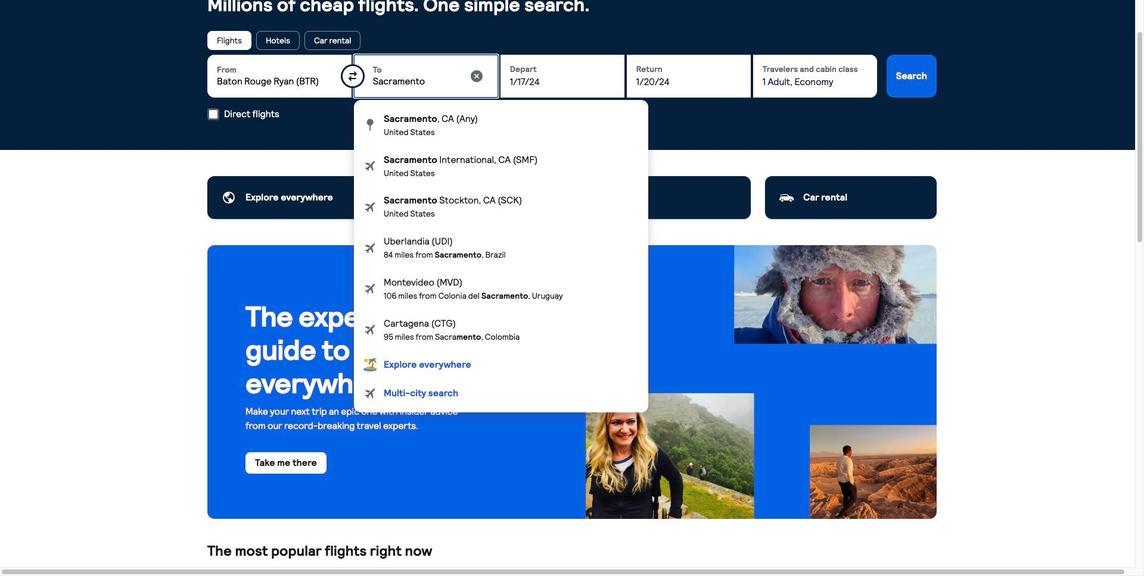 Task type: locate. For each thing, give the bounding box(es) containing it.
rtl support__ntfhm image for sacramento stockton, ca (sck) united states element
[[363, 200, 377, 214]]

rtl support__ntfhm image
[[363, 241, 377, 255], [363, 323, 377, 337], [363, 358, 377, 372]]

rtl support__ntfhm image inside sacramento, ca (any) united states element
[[363, 118, 377, 132]]

rtl support__ntfhm image inside the multi-city search element
[[363, 387, 377, 401]]

3 rtl support__ntfhm image from the top
[[363, 358, 377, 372]]

1 rtl support__ntfhm image from the top
[[363, 241, 377, 255]]

rtl support__ntfhm image for sacramento, ca (any) united states element
[[363, 118, 377, 132]]

0 horizontal spatial country, city or airport text field
[[217, 76, 342, 88]]

rtl support__ntfhm image inside uberlandia (udi) 84 miles from sacramento, brazil element
[[363, 241, 377, 255]]

3 rtl support__ntfhm image from the top
[[363, 200, 377, 214]]

list box
[[354, 100, 648, 413]]

Direct flights checkbox
[[207, 108, 219, 120]]

1 horizontal spatial country, city or airport text field
[[373, 76, 469, 88]]

2 country, city or airport text field from the left
[[373, 76, 469, 88]]

1 vertical spatial rtl support__ntfhm image
[[363, 323, 377, 337]]

2 rtl support__ntfhm image from the top
[[363, 159, 377, 173]]

4 rtl support__ntfhm image from the top
[[363, 282, 377, 296]]

5 rtl support__ntfhm image from the top
[[363, 387, 377, 401]]

0 vertical spatial rtl support__ntfhm image
[[363, 241, 377, 255]]

2 rtl support__ntfhm image from the top
[[363, 323, 377, 337]]

Country, city or airport text field
[[217, 76, 342, 88], [373, 76, 469, 88]]

rtl support__ntfhm image inside sacramento stockton, ca (sck) united states element
[[363, 200, 377, 214]]

rtl support__ntfhm image
[[363, 118, 377, 132], [363, 159, 377, 173], [363, 200, 377, 214], [363, 282, 377, 296], [363, 387, 377, 401]]

sacramento, ca (any) united states element
[[354, 105, 648, 146]]

rtl support__ntfhm image inside sacramento international, ca (smf) united states element
[[363, 159, 377, 173]]

rtl support__ntfhm image inside explore everywhere element
[[363, 358, 377, 372]]

rtl support__ntfhm image inside montevideo (mvd) 106 miles from colonia del sacramento, uruguay element
[[363, 282, 377, 296]]

sacramento stockton, ca (sck) united states element
[[354, 187, 648, 228]]

multi-city search element
[[354, 379, 648, 408]]

1 country, city or airport text field from the left
[[217, 76, 342, 88]]

tab list
[[207, 31, 937, 50]]

swap origin and destination image
[[348, 71, 358, 81]]

2 vertical spatial rtl support__ntfhm image
[[363, 358, 377, 372]]

rtl support__ntfhm image for uberlandia (udi) 84 miles from sacramento, brazil element
[[363, 241, 377, 255]]

rtl support__ntfhm image inside 'cartagena (ctg) 95 miles from sacramento, colombia' element
[[363, 323, 377, 337]]

1 rtl support__ntfhm image from the top
[[363, 118, 377, 132]]



Task type: vqa. For each thing, say whether or not it's contained in the screenshot.
1/9/24 text field
no



Task type: describe. For each thing, give the bounding box(es) containing it.
montevideo (mvd) 106 miles from colonia del sacramento, uruguay element
[[354, 269, 648, 310]]

rtl support__ntfhm image for montevideo (mvd) 106 miles from colonia del sacramento, uruguay element
[[363, 282, 377, 296]]

explore everywhere element
[[354, 351, 648, 379]]

cartagena (ctg) 95 miles from sacramento, colombia element
[[354, 310, 648, 351]]

uberlandia (udi) 84 miles from sacramento, brazil element
[[354, 228, 648, 269]]

rtl support__ntfhm image for 'cartagena (ctg) 95 miles from sacramento, colombia' element
[[363, 323, 377, 337]]

sacramento international, ca (smf) united states element
[[354, 146, 648, 187]]

country, city or airport text field inside . enter your destination, or choose from the options below element
[[373, 76, 469, 88]]

rtl support__ntfhm image for explore everywhere element
[[363, 358, 377, 372]]

rtl support__ntfhm image for sacramento international, ca (smf) united states element
[[363, 159, 377, 173]]

rtl support__ntfhm image for the multi-city search element
[[363, 387, 377, 401]]

. enter your destination, or choose from the options below element
[[354, 55, 498, 98]]



